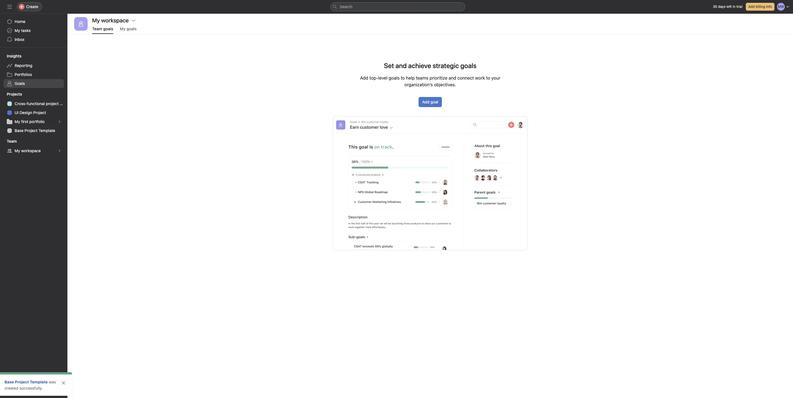Task type: describe. For each thing, give the bounding box(es) containing it.
my for my workspace
[[15, 149, 20, 153]]

template inside the base project template link
[[38, 128, 55, 133]]

ui
[[15, 110, 18, 115]]

my for my tasks
[[15, 28, 20, 33]]

show options image
[[131, 18, 136, 23]]

portfolio
[[29, 119, 45, 124]]

search button
[[330, 2, 465, 11]]

reporting
[[15, 63, 32, 68]]

my workspace
[[15, 149, 41, 153]]

design
[[20, 110, 32, 115]]

workspace
[[21, 149, 41, 153]]

cross-functional project plan
[[15, 101, 67, 106]]

my goals link
[[120, 26, 137, 34]]

functional
[[27, 101, 45, 106]]

0 horizontal spatial base
[[4, 380, 14, 385]]

1 vertical spatial base project template link
[[4, 380, 48, 385]]

add for add goal
[[422, 100, 430, 105]]

goals inside "add top-level goals to help teams prioritize and connect work to your organization's objectives."
[[389, 76, 400, 81]]

team button
[[0, 139, 17, 144]]

your
[[491, 76, 500, 81]]

team goals link
[[92, 26, 113, 34]]

objectives.
[[434, 82, 456, 87]]

strategic goals
[[433, 62, 477, 70]]

project
[[46, 101, 59, 106]]

30 days left in trial
[[713, 4, 743, 9]]

projects element
[[0, 89, 67, 137]]

my first portfolio
[[15, 119, 45, 124]]

teams
[[416, 76, 428, 81]]

my tasks link
[[3, 26, 64, 35]]

add billing info button
[[746, 3, 775, 11]]

goal
[[431, 100, 438, 105]]

see details, my workspace image
[[58, 149, 61, 153]]

first
[[21, 119, 28, 124]]

search
[[340, 4, 352, 9]]

cross-functional project plan link
[[3, 99, 67, 108]]

add goal
[[422, 100, 438, 105]]

my workspace link
[[3, 147, 64, 156]]

work
[[475, 76, 485, 81]]

billing
[[756, 4, 765, 9]]

set
[[384, 62, 394, 70]]

ui design project link
[[3, 108, 64, 117]]

ui design project
[[15, 110, 46, 115]]

info
[[766, 4, 772, 9]]

my goals
[[120, 26, 137, 31]]

team for team
[[7, 139, 17, 144]]

invite button
[[5, 387, 30, 397]]

home link
[[3, 17, 64, 26]]

organization's
[[404, 82, 433, 87]]

goals
[[15, 81, 25, 86]]

project inside ui design project link
[[33, 110, 46, 115]]

projects
[[7, 92, 22, 97]]

cross-
[[15, 101, 27, 106]]



Task type: locate. For each thing, give the bounding box(es) containing it.
inbox
[[15, 37, 24, 42]]

successfully.
[[19, 387, 43, 391]]

inbox link
[[3, 35, 64, 44]]

add top-level goals to help teams prioritize and connect work to your organization's objectives.
[[360, 76, 500, 87]]

base
[[15, 128, 24, 133], [4, 380, 14, 385]]

base project template link
[[3, 126, 64, 135], [4, 380, 48, 385]]

insights
[[7, 54, 21, 58]]

0 vertical spatial and
[[395, 62, 407, 70]]

base project template up successfully.
[[4, 380, 48, 385]]

0 vertical spatial team
[[92, 26, 102, 31]]

base project template down my first portfolio 'link'
[[15, 128, 55, 133]]

base up created
[[4, 380, 14, 385]]

see details, my first portfolio image
[[58, 120, 61, 124]]

plan
[[60, 101, 67, 106]]

2 vertical spatial add
[[422, 100, 430, 105]]

base project template inside the projects element
[[15, 128, 55, 133]]

30
[[713, 4, 717, 9]]

0 vertical spatial template
[[38, 128, 55, 133]]

project down cross-functional project plan
[[33, 110, 46, 115]]

days
[[718, 4, 726, 9]]

my workspace
[[92, 17, 129, 24]]

goals for my goals
[[127, 26, 137, 31]]

goals link
[[3, 79, 64, 88]]

tasks
[[21, 28, 31, 33]]

top-
[[369, 76, 378, 81]]

to
[[401, 76, 405, 81], [486, 76, 490, 81]]

trial
[[736, 4, 743, 9]]

project up invite
[[15, 380, 29, 385]]

0 vertical spatial base project template
[[15, 128, 55, 133]]

invite
[[16, 389, 26, 394]]

1 horizontal spatial and
[[449, 76, 456, 81]]

search list box
[[330, 2, 465, 11]]

add left goal on the right of page
[[422, 100, 430, 105]]

teams element
[[0, 137, 67, 157]]

base inside the projects element
[[15, 128, 24, 133]]

add goal button
[[419, 97, 442, 107]]

base down first on the top left of the page
[[15, 128, 24, 133]]

my inside 'link'
[[15, 119, 20, 124]]

project down my first portfolio
[[25, 128, 37, 133]]

add inside "add top-level goals to help teams prioritize and connect work to your organization's objectives."
[[360, 76, 368, 81]]

0 vertical spatial base project template link
[[3, 126, 64, 135]]

reporting link
[[3, 61, 64, 70]]

was
[[49, 380, 56, 385]]

goals down my workspace
[[103, 26, 113, 31]]

base project template link inside the projects element
[[3, 126, 64, 135]]

0 vertical spatial base
[[15, 128, 24, 133]]

base project template link down portfolio
[[3, 126, 64, 135]]

and right set
[[395, 62, 407, 70]]

add left "top-"
[[360, 76, 368, 81]]

2 horizontal spatial goals
[[389, 76, 400, 81]]

created
[[4, 387, 18, 391]]

global element
[[0, 14, 67, 47]]

was created successfully.
[[4, 380, 56, 391]]

goals
[[103, 26, 113, 31], [127, 26, 137, 31], [389, 76, 400, 81]]

and inside "add top-level goals to help teams prioritize and connect work to your organization's objectives."
[[449, 76, 456, 81]]

help
[[406, 76, 415, 81]]

base project template link up successfully.
[[4, 380, 48, 385]]

1 horizontal spatial base
[[15, 128, 24, 133]]

prioritize
[[430, 76, 447, 81]]

my first portfolio link
[[3, 117, 64, 126]]

team for team goals
[[92, 26, 102, 31]]

1 vertical spatial base project template
[[4, 380, 48, 385]]

1 vertical spatial and
[[449, 76, 456, 81]]

1 vertical spatial base
[[4, 380, 14, 385]]

base project template
[[15, 128, 55, 133], [4, 380, 48, 385]]

my down team dropdown button on the top
[[15, 149, 20, 153]]

close image
[[61, 382, 66, 386]]

1 horizontal spatial team
[[92, 26, 102, 31]]

level
[[378, 76, 388, 81]]

team goals
[[92, 26, 113, 31]]

hide sidebar image
[[7, 4, 12, 9]]

create button
[[17, 2, 42, 11]]

1 vertical spatial team
[[7, 139, 17, 144]]

and
[[395, 62, 407, 70], [449, 76, 456, 81]]

project
[[33, 110, 46, 115], [25, 128, 37, 133], [15, 380, 29, 385]]

template
[[38, 128, 55, 133], [30, 380, 48, 385]]

insights element
[[0, 51, 67, 89]]

my for my first portfolio
[[15, 119, 20, 124]]

1 vertical spatial template
[[30, 380, 48, 385]]

1 horizontal spatial add
[[422, 100, 430, 105]]

1 horizontal spatial to
[[486, 76, 490, 81]]

0 horizontal spatial to
[[401, 76, 405, 81]]

2 vertical spatial project
[[15, 380, 29, 385]]

home
[[15, 19, 25, 24]]

0 horizontal spatial add
[[360, 76, 368, 81]]

0 horizontal spatial and
[[395, 62, 407, 70]]

2 horizontal spatial add
[[748, 4, 755, 9]]

team down my workspace
[[92, 26, 102, 31]]

0 vertical spatial add
[[748, 4, 755, 9]]

goals for team goals
[[103, 26, 113, 31]]

connect
[[457, 76, 474, 81]]

add
[[748, 4, 755, 9], [360, 76, 368, 81], [422, 100, 430, 105]]

2 to from the left
[[486, 76, 490, 81]]

insights button
[[0, 53, 21, 59]]

create
[[26, 4, 38, 9]]

in
[[733, 4, 736, 9]]

add for add top-level goals to help teams prioritize and connect work to your organization's objectives.
[[360, 76, 368, 81]]

template down portfolio
[[38, 128, 55, 133]]

1 to from the left
[[401, 76, 405, 81]]

add for add billing info
[[748, 4, 755, 9]]

0 horizontal spatial goals
[[103, 26, 113, 31]]

0 horizontal spatial team
[[7, 139, 17, 144]]

to left help
[[401, 76, 405, 81]]

projects button
[[0, 92, 22, 97]]

team inside dropdown button
[[7, 139, 17, 144]]

my down my workspace
[[120, 26, 126, 31]]

goals right level
[[389, 76, 400, 81]]

add billing info
[[748, 4, 772, 9]]

set and achieve strategic goals
[[384, 62, 477, 70]]

my tasks
[[15, 28, 31, 33]]

achieve
[[408, 62, 431, 70]]

portfolios link
[[3, 70, 64, 79]]

my left tasks
[[15, 28, 20, 33]]

and up objectives. in the right of the page
[[449, 76, 456, 81]]

team up my workspace
[[7, 139, 17, 144]]

my for my goals
[[120, 26, 126, 31]]

1 horizontal spatial goals
[[127, 26, 137, 31]]

add left billing
[[748, 4, 755, 9]]

my left first on the top left of the page
[[15, 119, 20, 124]]

1 vertical spatial add
[[360, 76, 368, 81]]

1 vertical spatial project
[[25, 128, 37, 133]]

left
[[727, 4, 732, 9]]

goals down show options icon
[[127, 26, 137, 31]]

my inside global element
[[15, 28, 20, 33]]

my
[[120, 26, 126, 31], [15, 28, 20, 33], [15, 119, 20, 124], [15, 149, 20, 153]]

my inside teams element
[[15, 149, 20, 153]]

to left your
[[486, 76, 490, 81]]

add inside add goal button
[[422, 100, 430, 105]]

portfolios
[[15, 72, 32, 77]]

team
[[92, 26, 102, 31], [7, 139, 17, 144]]

0 vertical spatial project
[[33, 110, 46, 115]]

template up successfully.
[[30, 380, 48, 385]]

add inside add billing info button
[[748, 4, 755, 9]]



Task type: vqa. For each thing, say whether or not it's contained in the screenshot.
functional at the top left of the page
yes



